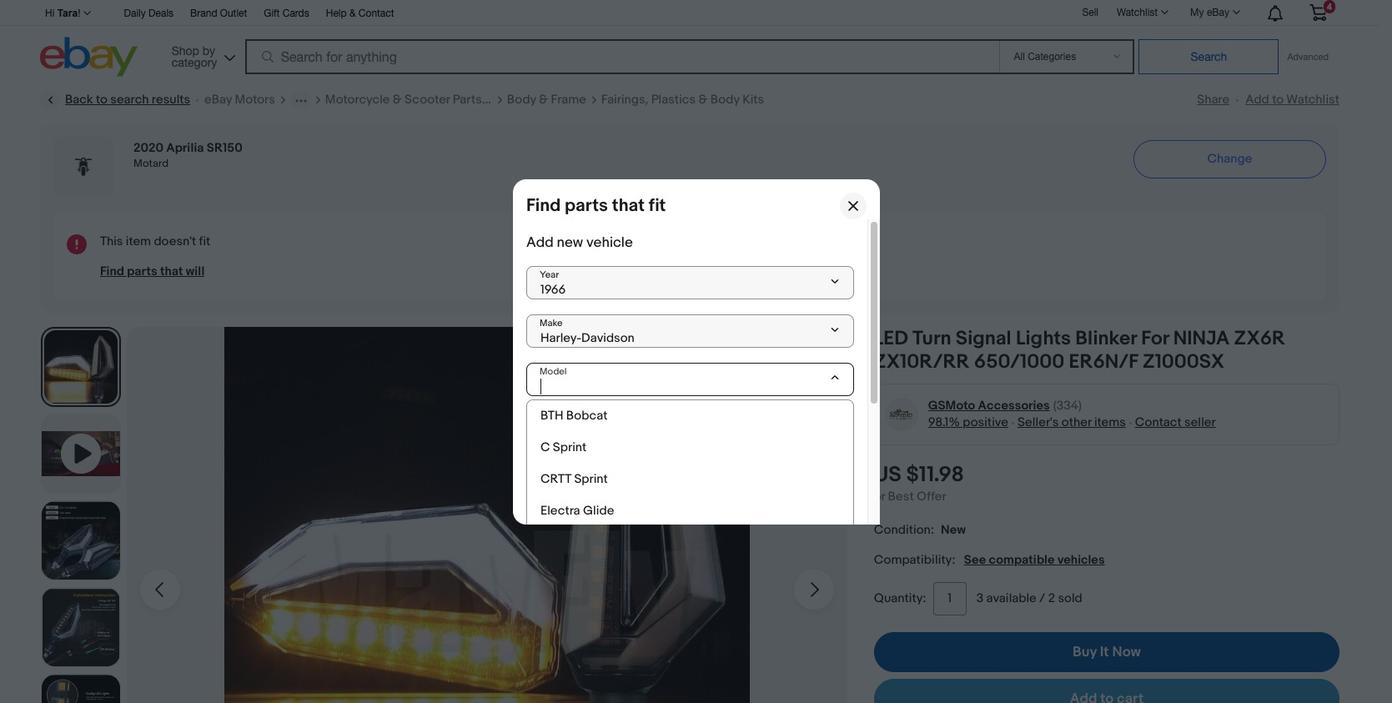 Task type: describe. For each thing, give the bounding box(es) containing it.
ninja
[[1174, 327, 1230, 350]]

sprint for crtt sprint
[[574, 471, 608, 487]]

add for add to watchlist
[[1246, 92, 1270, 108]]

now
[[1112, 644, 1141, 661]]

add to watchlist
[[1246, 92, 1340, 108]]

buy it now link
[[874, 632, 1340, 672]]

plastics
[[651, 92, 696, 108]]

buy
[[1073, 644, 1097, 661]]

1 horizontal spatial accessories
[[978, 398, 1050, 414]]

sold
[[1058, 591, 1083, 606]]

bobcat
[[566, 408, 607, 423]]

parts for find parts that fit
[[564, 195, 608, 217]]

available
[[987, 591, 1037, 606]]

1 horizontal spatial contact
[[1135, 415, 1182, 431]]

search
[[110, 92, 149, 108]]

none text field inside 'find parts that fit' dialog
[[526, 363, 854, 396]]

my ebay
[[1191, 7, 1230, 18]]

glide
[[583, 503, 614, 519]]

condition: new
[[874, 522, 966, 538]]

1 vertical spatial watchlist
[[1287, 92, 1340, 108]]

my
[[1191, 7, 1204, 18]]

brand
[[190, 8, 217, 19]]

gsmoto
[[928, 398, 976, 414]]

outlet
[[220, 8, 247, 19]]

bth
[[540, 408, 563, 423]]

change
[[1208, 151, 1253, 167]]

seller
[[1185, 415, 1216, 431]]

kits
[[743, 92, 764, 108]]

98.1% positive link
[[928, 415, 1009, 431]]

fit for find parts that fit
[[649, 195, 666, 217]]

seller's other items link
[[1018, 415, 1126, 431]]

fairings, plastics & body kits link
[[601, 92, 764, 108]]

that for fit
[[612, 195, 645, 217]]

c
[[540, 439, 550, 455]]

contact inside help & contact link
[[359, 8, 394, 19]]

deals
[[149, 8, 174, 19]]

your shopping cart contains 4 items image
[[1309, 4, 1328, 21]]

electra glide
[[540, 503, 614, 519]]

doesn't
[[154, 234, 196, 249]]

list box inside 'find parts that fit' dialog
[[526, 399, 854, 703]]

new
[[557, 234, 583, 251]]

& for body
[[539, 92, 548, 108]]

2 body from the left
[[711, 92, 740, 108]]

watchlist link
[[1108, 3, 1176, 23]]

fairings,
[[601, 92, 649, 108]]

my ebay link
[[1181, 3, 1248, 23]]

help & contact link
[[326, 5, 394, 23]]

see
[[964, 552, 986, 568]]

98.1% positive
[[928, 415, 1009, 431]]

buy it now
[[1073, 644, 1141, 661]]

bth bobcat
[[540, 408, 607, 423]]

watchlist inside watchlist link
[[1117, 7, 1158, 18]]

compatible
[[989, 552, 1055, 568]]

find parts that will
[[100, 264, 205, 279]]

Quantity: text field
[[933, 582, 967, 616]]

back to search results link
[[40, 90, 190, 110]]

region containing this item doesn't fit
[[53, 214, 1327, 300]]

change button
[[1134, 140, 1327, 179]]

add new vehicle
[[526, 234, 633, 251]]

us $11.98 or best offer
[[874, 462, 964, 505]]

led
[[874, 327, 908, 350]]

650/1000
[[974, 350, 1065, 374]]

picture 1 of 9 image
[[43, 329, 119, 405]]

find parts that fit dialog
[[0, 0, 1392, 703]]

help
[[326, 8, 347, 19]]

turn
[[913, 327, 952, 350]]

zx10r/rr
[[874, 350, 970, 374]]

crtt sprint
[[540, 471, 608, 487]]

account navigation
[[40, 0, 1340, 26]]

contact seller link
[[1135, 415, 1216, 431]]

electra
[[540, 503, 580, 519]]

share button
[[1197, 92, 1230, 108]]

contact seller
[[1135, 415, 1216, 431]]

sell link
[[1075, 6, 1106, 18]]

advanced
[[1288, 52, 1329, 62]]

blinker
[[1076, 327, 1137, 350]]

2020
[[133, 140, 164, 156]]

1 body from the left
[[507, 92, 536, 108]]

back to search results
[[65, 92, 190, 108]]

0 vertical spatial accessories
[[497, 92, 569, 108]]

video 1 of 1 image
[[42, 415, 120, 493]]

ebay inside account navigation
[[1207, 7, 1230, 18]]

motorcycle & scooter parts & accessories
[[325, 92, 569, 108]]

find parts that will link
[[100, 264, 205, 279]]

ebay motors
[[204, 92, 275, 108]]

2020 aprilia sr150 motard
[[133, 140, 243, 170]]

cards
[[283, 8, 309, 19]]

sell
[[1082, 6, 1099, 18]]

98.1%
[[928, 415, 960, 431]]

fit for this item doesn't fit
[[199, 234, 210, 249]]

compatibility:
[[874, 552, 956, 568]]

motorcycle
[[325, 92, 390, 108]]

1 vertical spatial ebay
[[204, 92, 232, 108]]

picture 3 of 9 image
[[42, 588, 120, 667]]



Task type: locate. For each thing, give the bounding box(es) containing it.
fit
[[649, 195, 666, 217], [199, 234, 210, 249]]

brand outlet
[[190, 8, 247, 19]]

sprint
[[553, 439, 586, 455], [574, 471, 608, 487]]

1 horizontal spatial body
[[711, 92, 740, 108]]

(334)
[[1053, 398, 1082, 414]]

0 vertical spatial find
[[526, 195, 560, 217]]

us
[[874, 462, 902, 488]]

that for will
[[160, 264, 183, 279]]

0 horizontal spatial find
[[100, 264, 124, 279]]

watchlist down the advanced link
[[1287, 92, 1340, 108]]

1 vertical spatial accessories
[[978, 398, 1050, 414]]

see compatible vehicles link
[[964, 552, 1105, 568]]

3
[[977, 591, 984, 606]]

gift cards
[[264, 8, 309, 19]]

& right help
[[350, 8, 356, 19]]

1 vertical spatial sprint
[[574, 471, 608, 487]]

accessories up seller's
[[978, 398, 1050, 414]]

frame
[[551, 92, 586, 108]]

find for find parts that will
[[100, 264, 124, 279]]

to down the advanced link
[[1272, 92, 1284, 108]]

accessories right 'parts'
[[497, 92, 569, 108]]

sprint for c sprint
[[553, 439, 586, 455]]

1 vertical spatial contact
[[1135, 415, 1182, 431]]

None submit
[[1139, 39, 1279, 74]]

led turn signal lights blinker for ninja zx6r zx10r/rr 650/1000 er6n/f z1000sx
[[874, 327, 1286, 374]]

gsmoto accessories link
[[928, 398, 1050, 415]]

find
[[526, 195, 560, 217], [100, 264, 124, 279]]

that left "will"
[[160, 264, 183, 279]]

this
[[100, 234, 123, 249]]

& inside account navigation
[[350, 8, 356, 19]]

fit inside dialog
[[649, 195, 666, 217]]

picture 2 of 9 image
[[42, 501, 120, 580]]

gsmoto accessories image
[[885, 398, 919, 432]]

results
[[152, 92, 190, 108]]

offer
[[917, 489, 947, 505]]

body & frame
[[507, 92, 586, 108]]

0 vertical spatial fit
[[649, 195, 666, 217]]

sprint up glide
[[574, 471, 608, 487]]

lights
[[1016, 327, 1071, 350]]

1 horizontal spatial watchlist
[[1287, 92, 1340, 108]]

best
[[888, 489, 914, 505]]

signal
[[956, 327, 1012, 350]]

body
[[507, 92, 536, 108], [711, 92, 740, 108]]

list box containing bth bobcat
[[526, 399, 854, 703]]

0 vertical spatial sprint
[[553, 439, 586, 455]]

1 vertical spatial fit
[[199, 234, 210, 249]]

1 horizontal spatial that
[[612, 195, 645, 217]]

contact right help
[[359, 8, 394, 19]]

None text field
[[526, 363, 854, 396]]

1 horizontal spatial parts
[[564, 195, 608, 217]]

/
[[1040, 591, 1046, 606]]

quantity:
[[874, 591, 927, 606]]

daily deals
[[124, 8, 174, 19]]

0 vertical spatial that
[[612, 195, 645, 217]]

find up new
[[526, 195, 560, 217]]

fit inside region
[[199, 234, 210, 249]]

sprint right c
[[553, 439, 586, 455]]

led turn signal lights blinker for ninja zx6r zx10r/rr 650/1000 er6n/f z1000sx - picture 1 of 9 image
[[127, 327, 847, 703]]

banner containing sell
[[40, 0, 1340, 81]]

None text field
[[526, 266, 854, 299], [526, 314, 854, 347], [526, 266, 854, 299], [526, 314, 854, 347]]

zx6r
[[1234, 327, 1286, 350]]

new
[[941, 522, 966, 538]]

1 vertical spatial find
[[100, 264, 124, 279]]

crtt
[[540, 471, 571, 487]]

add right share
[[1246, 92, 1270, 108]]

that inside 'find parts that fit' dialog
[[612, 195, 645, 217]]

& left scooter
[[393, 92, 402, 108]]

motors
[[235, 92, 275, 108]]

to for add
[[1272, 92, 1284, 108]]

other
[[1062, 415, 1092, 431]]

find for find parts that fit
[[526, 195, 560, 217]]

items
[[1095, 415, 1126, 431]]

add left new
[[526, 234, 553, 251]]

to right the back
[[96, 92, 108, 108]]

gift cards link
[[264, 5, 309, 23]]

ebay left motors
[[204, 92, 232, 108]]

daily
[[124, 8, 146, 19]]

back
[[65, 92, 93, 108]]

0 horizontal spatial body
[[507, 92, 536, 108]]

1 horizontal spatial ebay
[[1207, 7, 1230, 18]]

region
[[53, 214, 1327, 300]]

1 vertical spatial parts
[[127, 264, 157, 279]]

advanced link
[[1279, 40, 1337, 73]]

& for motorcycle
[[393, 92, 402, 108]]

0 horizontal spatial ebay
[[204, 92, 232, 108]]

parts inside dialog
[[564, 195, 608, 217]]

0 vertical spatial parts
[[564, 195, 608, 217]]

will
[[186, 264, 205, 279]]

& left frame
[[539, 92, 548, 108]]

1 vertical spatial add
[[526, 234, 553, 251]]

contact left the seller
[[1135, 415, 1182, 431]]

to inside "link"
[[96, 92, 108, 108]]

2
[[1048, 591, 1055, 606]]

1 horizontal spatial find
[[526, 195, 560, 217]]

condition:
[[874, 522, 934, 538]]

fairings, plastics & body kits
[[601, 92, 764, 108]]

0 horizontal spatial to
[[96, 92, 108, 108]]

list box
[[526, 399, 854, 703]]

motorcycle & scooter parts & accessories link
[[325, 92, 569, 108]]

none submit inside banner
[[1139, 39, 1279, 74]]

find down this
[[100, 264, 124, 279]]

0 vertical spatial ebay
[[1207, 7, 1230, 18]]

c sprint
[[540, 439, 586, 455]]

0 horizontal spatial that
[[160, 264, 183, 279]]

that up vehicle
[[612, 195, 645, 217]]

add inside 'find parts that fit' dialog
[[526, 234, 553, 251]]

see compatible vehicles
[[964, 552, 1105, 568]]

0 horizontal spatial contact
[[359, 8, 394, 19]]

ebay right my on the right of the page
[[1207, 7, 1230, 18]]

parts for find parts that will
[[127, 264, 157, 279]]

0 horizontal spatial watchlist
[[1117, 7, 1158, 18]]

watchlist
[[1117, 7, 1158, 18], [1287, 92, 1340, 108]]

item
[[126, 234, 151, 249]]

to for back
[[96, 92, 108, 108]]

to
[[96, 92, 108, 108], [1272, 92, 1284, 108]]

& for help
[[350, 8, 356, 19]]

vehicles
[[1058, 552, 1105, 568]]

1 vertical spatial that
[[160, 264, 183, 279]]

daily deals link
[[124, 5, 174, 23]]

accessories
[[497, 92, 569, 108], [978, 398, 1050, 414]]

help & contact
[[326, 8, 394, 19]]

1 horizontal spatial to
[[1272, 92, 1284, 108]]

z1000sx
[[1143, 350, 1225, 374]]

parts inside region
[[127, 264, 157, 279]]

add to watchlist link
[[1246, 92, 1340, 108]]

parts up add new vehicle
[[564, 195, 608, 217]]

ebay
[[1207, 7, 1230, 18], [204, 92, 232, 108]]

er6n/f
[[1069, 350, 1139, 374]]

motard
[[133, 157, 169, 170]]

& right 'parts'
[[485, 92, 494, 108]]

body left frame
[[507, 92, 536, 108]]

seller's other items
[[1018, 415, 1126, 431]]

for
[[1142, 327, 1169, 350]]

that inside region
[[160, 264, 183, 279]]

gsmoto accessories (334)
[[928, 398, 1082, 414]]

parts down item at the left of page
[[127, 264, 157, 279]]

or
[[874, 489, 885, 505]]

this item doesn't fit
[[100, 234, 210, 249]]

0 horizontal spatial accessories
[[497, 92, 569, 108]]

find parts that fit
[[526, 195, 666, 217]]

it
[[1100, 644, 1109, 661]]

& right plastics
[[699, 92, 708, 108]]

sr150
[[207, 140, 243, 156]]

0 vertical spatial watchlist
[[1117, 7, 1158, 18]]

0 horizontal spatial parts
[[127, 264, 157, 279]]

body left "kits"
[[711, 92, 740, 108]]

find inside region
[[100, 264, 124, 279]]

add for add new vehicle
[[526, 234, 553, 251]]

contact
[[359, 8, 394, 19], [1135, 415, 1182, 431]]

positive
[[963, 415, 1009, 431]]

0 vertical spatial contact
[[359, 8, 394, 19]]

0 horizontal spatial add
[[526, 234, 553, 251]]

1 horizontal spatial add
[[1246, 92, 1270, 108]]

watchlist right the sell link
[[1117, 7, 1158, 18]]

parts
[[453, 92, 482, 108]]

aprilia
[[166, 140, 204, 156]]

vehicle
[[586, 234, 633, 251]]

banner
[[40, 0, 1340, 81]]

0 horizontal spatial fit
[[199, 234, 210, 249]]

scooter
[[405, 92, 450, 108]]

0 vertical spatial add
[[1246, 92, 1270, 108]]

find inside dialog
[[526, 195, 560, 217]]

1 horizontal spatial fit
[[649, 195, 666, 217]]



Task type: vqa. For each thing, say whether or not it's contained in the screenshot.
shoe for s men
no



